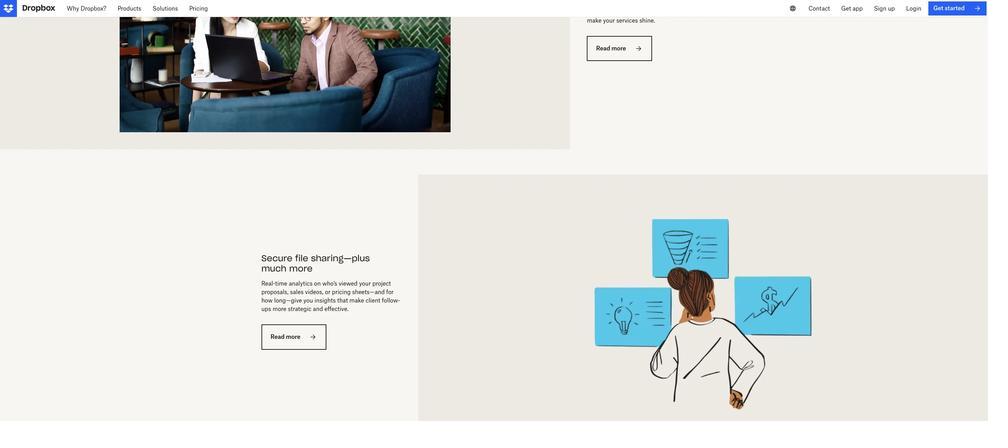 Task type: describe. For each thing, give the bounding box(es) containing it.
read more link for person looking at three pictograms image
[[261, 325, 327, 350]]

learn
[[670, 0, 686, 7]]

contact button
[[803, 0, 836, 17]]

get app
[[841, 5, 863, 12]]

with
[[681, 8, 692, 16]]

make inside win loyal clients from day one. learn four ways technology can help you gain trust with clients and make your services shine.
[[587, 17, 602, 24]]

proposals,
[[261, 289, 289, 296]]

real-time analytics on who's viewed your project proposals, sales videos, or pricing sheets—and for how long—give you insights that make client follow- ups more strategic and effective.
[[261, 280, 400, 313]]

more down services
[[612, 45, 626, 52]]

sign
[[874, 5, 887, 12]]

person looking at three pictograms image
[[435, 192, 971, 412]]

sign up link
[[868, 0, 901, 17]]

viewed
[[339, 280, 358, 287]]

long—give
[[274, 297, 302, 304]]

win loyal clients from day one. learn four ways technology can help you gain trust with clients and make your services shine.
[[587, 0, 723, 24]]

more inside real-time analytics on who's viewed your project proposals, sales videos, or pricing sheets—and for how long—give you insights that make client follow- ups more strategic and effective.
[[273, 306, 286, 313]]

get started link
[[928, 1, 987, 16]]

loyal
[[600, 0, 612, 7]]

win
[[587, 0, 598, 7]]

started
[[945, 5, 965, 12]]

solutions
[[153, 5, 178, 12]]

get started
[[933, 5, 965, 12]]

much
[[261, 263, 287, 274]]

for
[[386, 289, 394, 296]]

and inside real-time analytics on who's viewed your project proposals, sales videos, or pricing sheets—and for how long—give you insights that make client follow- ups more strategic and effective.
[[313, 306, 323, 313]]

sign up
[[874, 5, 895, 12]]

one.
[[658, 0, 669, 7]]

contact
[[809, 5, 830, 12]]

read more link for two people in a restaurant looking at a computer image at top
[[587, 36, 652, 61]]

sharing—plus
[[311, 253, 370, 264]]

ups
[[261, 306, 271, 313]]

dropbox?
[[81, 5, 106, 12]]

day
[[647, 0, 656, 7]]

pricing
[[189, 5, 208, 12]]

client
[[366, 297, 380, 304]]

up
[[888, 5, 895, 12]]

file
[[295, 253, 308, 264]]

help
[[629, 8, 641, 16]]

four
[[687, 0, 698, 7]]

ways
[[700, 0, 713, 7]]

how
[[261, 297, 273, 304]]

sheets—and
[[352, 289, 385, 296]]

your inside win loyal clients from day one. learn four ways technology can help you gain trust with clients and make your services shine.
[[603, 17, 615, 24]]

0 vertical spatial clients
[[613, 0, 631, 7]]

two people in a restaurant looking at a computer image
[[17, 0, 553, 132]]

read for person looking at three pictograms image
[[271, 334, 285, 341]]

insights
[[315, 297, 336, 304]]

gain
[[653, 8, 665, 16]]

on
[[314, 280, 321, 287]]

services
[[616, 17, 638, 24]]

and inside win loyal clients from day one. learn four ways technology can help you gain trust with clients and make your services shine.
[[713, 8, 723, 16]]

time
[[275, 280, 287, 287]]

follow-
[[382, 297, 400, 304]]



Task type: vqa. For each thing, say whether or not it's contained in the screenshot.
the that
yes



Task type: locate. For each thing, give the bounding box(es) containing it.
more inside secure file sharing—plus much more
[[289, 263, 313, 274]]

make
[[587, 17, 602, 24], [350, 297, 364, 304]]

login
[[906, 5, 921, 12]]

0 horizontal spatial make
[[350, 297, 364, 304]]

your inside real-time analytics on who's viewed your project proposals, sales videos, or pricing sheets—and for how long—give you insights that make client follow- ups more strategic and effective.
[[359, 280, 371, 287]]

get app button
[[836, 0, 868, 17]]

and
[[713, 8, 723, 16], [313, 306, 323, 313]]

0 vertical spatial read more
[[596, 45, 626, 52]]

products button
[[112, 0, 147, 17]]

read for two people in a restaurant looking at a computer image at top
[[596, 45, 610, 52]]

more down the long—give
[[273, 306, 286, 313]]

1 vertical spatial read more link
[[261, 325, 327, 350]]

get left app
[[841, 5, 851, 12]]

you inside win loyal clients from day one. learn four ways technology can help you gain trust with clients and make your services shine.
[[642, 8, 652, 16]]

get for get app
[[841, 5, 851, 12]]

1 horizontal spatial clients
[[694, 8, 711, 16]]

your up sheets—and
[[359, 280, 371, 287]]

0 horizontal spatial read
[[271, 334, 285, 341]]

make right the that in the bottom of the page
[[350, 297, 364, 304]]

1 horizontal spatial your
[[603, 17, 615, 24]]

0 horizontal spatial read more link
[[261, 325, 327, 350]]

read
[[596, 45, 610, 52], [271, 334, 285, 341]]

secure file sharing—plus much more
[[261, 253, 370, 274]]

that
[[337, 297, 348, 304]]

0 horizontal spatial clients
[[613, 0, 631, 7]]

0 horizontal spatial read more
[[271, 334, 300, 341]]

0 vertical spatial make
[[587, 17, 602, 24]]

trust
[[666, 8, 679, 16]]

products
[[118, 5, 141, 12]]

0 vertical spatial read
[[596, 45, 610, 52]]

0 horizontal spatial and
[[313, 306, 323, 313]]

0 horizontal spatial your
[[359, 280, 371, 287]]

get
[[933, 5, 943, 12], [841, 5, 851, 12]]

1 horizontal spatial read more
[[596, 45, 626, 52]]

pricing link
[[184, 0, 214, 17]]

you down videos,
[[303, 297, 313, 304]]

your
[[603, 17, 615, 24], [359, 280, 371, 287]]

0 horizontal spatial get
[[841, 5, 851, 12]]

technology
[[587, 8, 617, 16]]

real-
[[261, 280, 275, 287]]

effective.
[[325, 306, 349, 313]]

get left started
[[933, 5, 943, 12]]

make down technology
[[587, 17, 602, 24]]

and down insights
[[313, 306, 323, 313]]

1 horizontal spatial you
[[642, 8, 652, 16]]

read more
[[596, 45, 626, 52], [271, 334, 300, 341]]

or
[[325, 289, 330, 296]]

login link
[[901, 0, 927, 17]]

1 vertical spatial read
[[271, 334, 285, 341]]

1 horizontal spatial get
[[933, 5, 943, 12]]

project
[[372, 280, 391, 287]]

can
[[618, 8, 628, 16]]

your down technology
[[603, 17, 615, 24]]

0 vertical spatial read more link
[[587, 36, 652, 61]]

secure
[[261, 253, 293, 264]]

more down strategic
[[286, 334, 300, 341]]

strategic
[[288, 306, 311, 313]]

read more link down services
[[587, 36, 652, 61]]

you inside real-time analytics on who's viewed your project proposals, sales videos, or pricing sheets—and for how long—give you insights that make client follow- ups more strategic and effective.
[[303, 297, 313, 304]]

1 vertical spatial your
[[359, 280, 371, 287]]

get for get started
[[933, 5, 943, 12]]

0 vertical spatial your
[[603, 17, 615, 24]]

shine.
[[640, 17, 655, 24]]

read more link down strategic
[[261, 325, 327, 350]]

read more for two people in a restaurant looking at a computer image at top
[[596, 45, 626, 52]]

1 horizontal spatial read
[[596, 45, 610, 52]]

sales
[[290, 289, 304, 296]]

clients
[[613, 0, 631, 7], [694, 8, 711, 16]]

solutions button
[[147, 0, 184, 17]]

1 vertical spatial read more
[[271, 334, 300, 341]]

pricing
[[332, 289, 351, 296]]

why dropbox?
[[67, 5, 106, 12]]

1 vertical spatial you
[[303, 297, 313, 304]]

read more for person looking at three pictograms image
[[271, 334, 300, 341]]

1 horizontal spatial and
[[713, 8, 723, 16]]

more
[[612, 45, 626, 52], [289, 263, 313, 274], [273, 306, 286, 313], [286, 334, 300, 341]]

you up shine.
[[642, 8, 652, 16]]

0 horizontal spatial you
[[303, 297, 313, 304]]

you
[[642, 8, 652, 16], [303, 297, 313, 304]]

why dropbox? button
[[61, 0, 112, 17]]

who's
[[322, 280, 337, 287]]

more up analytics at the bottom
[[289, 263, 313, 274]]

from
[[633, 0, 645, 7]]

read more down strategic
[[271, 334, 300, 341]]

app
[[853, 5, 863, 12]]

clients up 'can' at the top right of page
[[613, 0, 631, 7]]

read more link
[[587, 36, 652, 61], [261, 325, 327, 350]]

1 vertical spatial make
[[350, 297, 364, 304]]

1 horizontal spatial make
[[587, 17, 602, 24]]

1 vertical spatial and
[[313, 306, 323, 313]]

get inside 'dropdown button'
[[841, 5, 851, 12]]

why
[[67, 5, 79, 12]]

read more down services
[[596, 45, 626, 52]]

0 vertical spatial you
[[642, 8, 652, 16]]

1 horizontal spatial read more link
[[587, 36, 652, 61]]

0 vertical spatial and
[[713, 8, 723, 16]]

and down ways on the right top of the page
[[713, 8, 723, 16]]

videos,
[[305, 289, 324, 296]]

analytics
[[289, 280, 313, 287]]

make inside real-time analytics on who's viewed your project proposals, sales videos, or pricing sheets—and for how long—give you insights that make client follow- ups more strategic and effective.
[[350, 297, 364, 304]]

clients down ways on the right top of the page
[[694, 8, 711, 16]]

1 vertical spatial clients
[[694, 8, 711, 16]]



